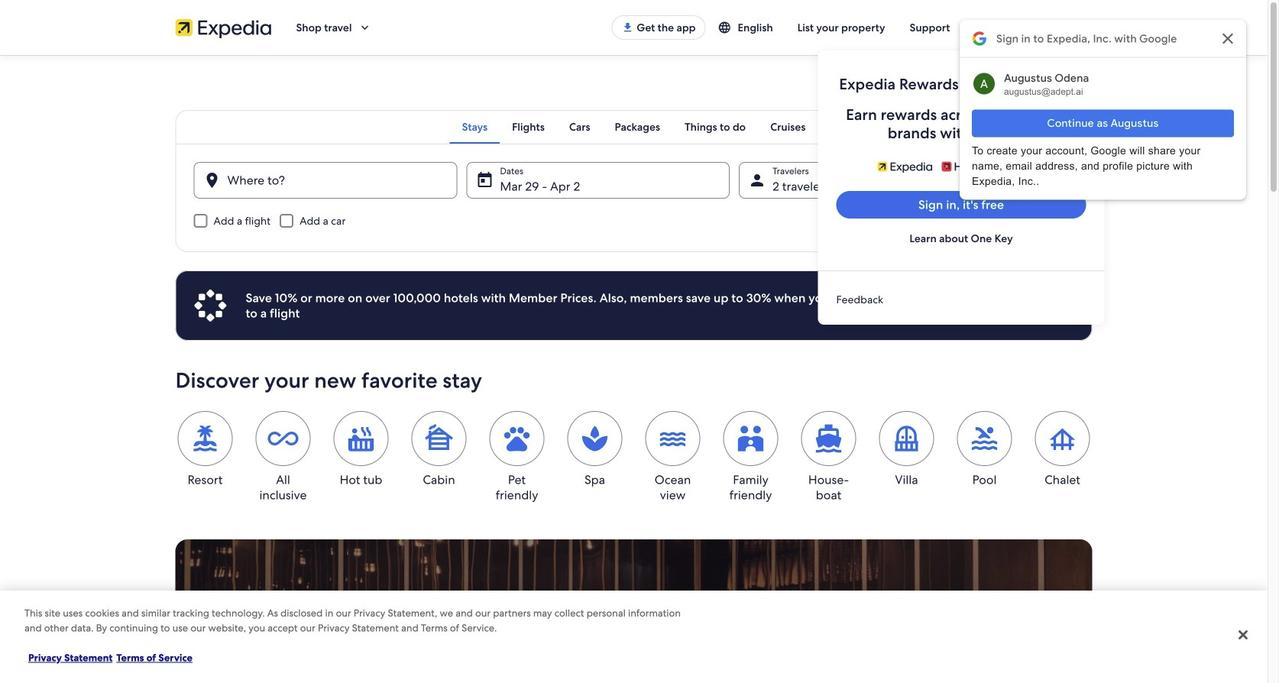 Task type: describe. For each thing, give the bounding box(es) containing it.
trailing image
[[358, 21, 372, 34]]

communication center icon image
[[1020, 18, 1038, 37]]

small image
[[718, 21, 738, 34]]

download the app button image
[[622, 21, 634, 34]]

privacy alert dialog
[[0, 591, 1268, 683]]



Task type: locate. For each thing, give the bounding box(es) containing it.
hotels logo image
[[942, 161, 997, 173]]

main content
[[0, 55, 1268, 683]]

tab list
[[175, 110, 1093, 144]]

expedia logo image
[[878, 161, 933, 173]]

vrbo logo image
[[1006, 161, 1045, 173]]

expedia logo image
[[175, 17, 272, 38]]



Task type: vqa. For each thing, say whether or not it's contained in the screenshot.
'nov 29' for Flight 1
no



